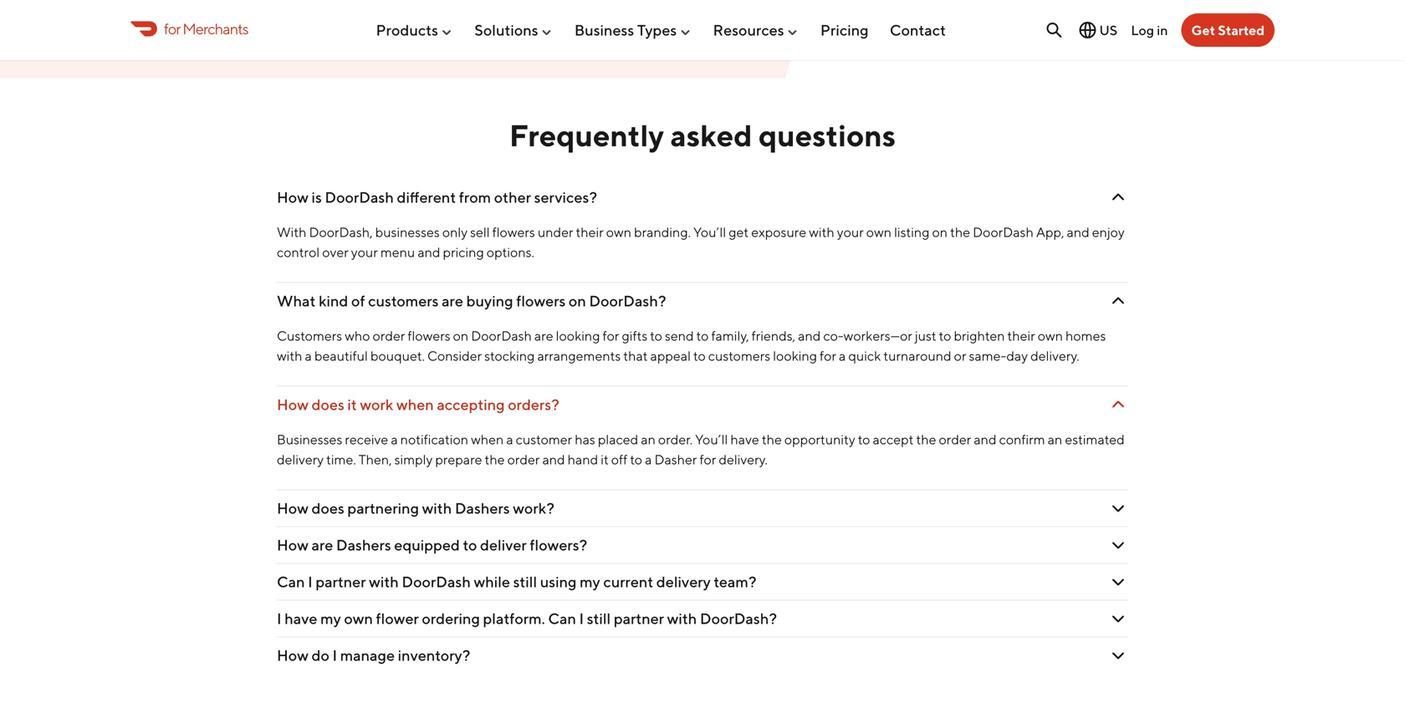 Task type: vqa. For each thing, say whether or not it's contained in the screenshot.
Attract
no



Task type: locate. For each thing, give the bounding box(es) containing it.
have
[[731, 432, 759, 448], [285, 610, 317, 628]]

delivery down businesses
[[277, 452, 324, 468]]

customers who order flowers on doordash are looking for gifts to send to family, friends, and co-workers—or just to brighten their own homes with a beautiful bouquet. consider stocking arrangements that appeal to customers looking for a quick turnaround or same-day delivery.
[[277, 328, 1106, 364]]

looking
[[556, 328, 600, 344], [773, 348, 817, 364]]

0 vertical spatial dashers
[[455, 500, 510, 517]]

day
[[1007, 348, 1028, 364]]

1 vertical spatial my
[[320, 610, 341, 628]]

2 how from the top
[[277, 396, 309, 414]]

how for how are dashers equipped to deliver flowers?
[[277, 536, 309, 554]]

chevron down image
[[1108, 188, 1128, 208], [1108, 499, 1128, 519], [1108, 535, 1128, 556], [1108, 572, 1128, 592], [1108, 646, 1128, 666]]

a
[[305, 348, 312, 364], [839, 348, 846, 364], [391, 432, 398, 448], [506, 432, 513, 448], [645, 452, 652, 468]]

app,
[[1036, 224, 1064, 240]]

0 vertical spatial doordash?
[[589, 292, 666, 310]]

1 vertical spatial delivery.
[[719, 452, 768, 468]]

for merchants link
[[130, 17, 248, 40]]

doordash? down team?
[[700, 610, 777, 628]]

0 vertical spatial does
[[312, 396, 344, 414]]

2 vertical spatial on
[[453, 328, 469, 344]]

2 chevron down image from the top
[[1108, 395, 1128, 415]]

order up bouquet.
[[373, 328, 405, 344]]

when inside businesses receive a notification when a customer has placed an order. you'll have the opportunity to accept the order and confirm an estimated delivery time. then, simply prepare the order and hand it off to a dasher for delivery.
[[471, 432, 504, 448]]

bouquet.
[[370, 348, 425, 364]]

2 vertical spatial flowers
[[408, 328, 451, 344]]

your
[[837, 224, 864, 240], [351, 244, 378, 260]]

brighten
[[954, 328, 1005, 344]]

flowers inside customers who order flowers on doordash are looking for gifts to send to family, friends, and co-workers—or just to brighten their own homes with a beautiful bouquet. consider stocking arrangements that appeal to customers looking for a quick turnaround or same-day delivery.
[[408, 328, 451, 344]]

get started button
[[1182, 13, 1275, 47]]

0 horizontal spatial your
[[351, 244, 378, 260]]

doordash,
[[309, 224, 373, 240]]

with
[[809, 224, 835, 240], [277, 348, 302, 364], [422, 500, 452, 517], [369, 573, 399, 591], [667, 610, 697, 628]]

1 vertical spatial can
[[548, 610, 576, 628]]

customers down family,
[[708, 348, 771, 364]]

for right dasher
[[700, 452, 716, 468]]

1 vertical spatial it
[[601, 452, 609, 468]]

it
[[347, 396, 357, 414], [601, 452, 609, 468]]

when right work
[[396, 396, 434, 414]]

2 does from the top
[[312, 500, 344, 517]]

1 horizontal spatial delivery.
[[1031, 348, 1080, 364]]

0 horizontal spatial an
[[641, 432, 656, 448]]

1 does from the top
[[312, 396, 344, 414]]

my right the using
[[580, 573, 600, 591]]

how for how is doordash different from other services?
[[277, 188, 309, 206]]

log in link
[[1131, 22, 1168, 38]]

doordash
[[325, 188, 394, 206], [973, 224, 1034, 240], [471, 328, 532, 344], [402, 573, 471, 591]]

0 vertical spatial can
[[277, 573, 305, 591]]

1 vertical spatial looking
[[773, 348, 817, 364]]

the right listing
[[950, 224, 970, 240]]

0 vertical spatial have
[[731, 432, 759, 448]]

0 vertical spatial their
[[576, 224, 604, 240]]

with inside "with doordash, businesses only sell flowers under their own branding. you'll get exposure with your own listing on the doordash app, and enjoy control over your menu and pricing options."
[[809, 224, 835, 240]]

still right while
[[513, 573, 537, 591]]

has
[[575, 432, 595, 448]]

can
[[277, 573, 305, 591], [548, 610, 576, 628]]

workers—or
[[844, 328, 913, 344]]

it left off
[[601, 452, 609, 468]]

chevron down image
[[1108, 291, 1128, 311], [1108, 395, 1128, 415], [1108, 609, 1128, 629]]

still down current
[[587, 610, 611, 628]]

0 horizontal spatial order
[[373, 328, 405, 344]]

business
[[575, 21, 634, 39]]

1 horizontal spatial still
[[587, 610, 611, 628]]

receive
[[345, 432, 388, 448]]

0 vertical spatial you'll
[[693, 224, 726, 240]]

a left dasher
[[645, 452, 652, 468]]

under
[[538, 224, 573, 240]]

an left order.
[[641, 432, 656, 448]]

5 chevron down image from the top
[[1108, 646, 1128, 666]]

on right listing
[[932, 224, 948, 240]]

get started
[[1192, 22, 1265, 38]]

you'll right order.
[[695, 432, 728, 448]]

4 how from the top
[[277, 536, 309, 554]]

delivery. down homes
[[1031, 348, 1080, 364]]

1 chevron down image from the top
[[1108, 188, 1128, 208]]

1 vertical spatial when
[[471, 432, 504, 448]]

order down customer
[[507, 452, 540, 468]]

1 horizontal spatial when
[[471, 432, 504, 448]]

you'll
[[693, 224, 726, 240], [695, 432, 728, 448]]

does down time.
[[312, 500, 344, 517]]

platform.
[[483, 610, 545, 628]]

are
[[442, 292, 463, 310], [534, 328, 553, 344], [312, 536, 333, 554]]

the
[[950, 224, 970, 240], [762, 432, 782, 448], [916, 432, 936, 448], [485, 452, 505, 468]]

0 horizontal spatial dashers
[[336, 536, 391, 554]]

chevron down image for i
[[1108, 609, 1128, 629]]

0 horizontal spatial partner
[[316, 573, 366, 591]]

1 horizontal spatial doordash?
[[700, 610, 777, 628]]

1 an from the left
[[641, 432, 656, 448]]

0 horizontal spatial doordash?
[[589, 292, 666, 310]]

delivery left team?
[[656, 573, 711, 591]]

0 vertical spatial chevron down image
[[1108, 291, 1128, 311]]

i
[[308, 573, 313, 591], [277, 610, 282, 628], [579, 610, 584, 628], [333, 647, 337, 665]]

to right off
[[630, 452, 642, 468]]

customers
[[368, 292, 439, 310], [708, 348, 771, 364]]

2 vertical spatial order
[[507, 452, 540, 468]]

0 vertical spatial my
[[580, 573, 600, 591]]

3 chevron down image from the top
[[1108, 609, 1128, 629]]

does for it
[[312, 396, 344, 414]]

0 horizontal spatial when
[[396, 396, 434, 414]]

frequently
[[509, 117, 664, 153]]

0 vertical spatial are
[[442, 292, 463, 310]]

0 horizontal spatial still
[[513, 573, 537, 591]]

1 horizontal spatial my
[[580, 573, 600, 591]]

and left the confirm at the bottom of page
[[974, 432, 997, 448]]

doordash up the stocking at the left of the page
[[471, 328, 532, 344]]

1 horizontal spatial an
[[1048, 432, 1063, 448]]

notification
[[400, 432, 468, 448]]

partnering
[[347, 500, 419, 517]]

have up do
[[285, 610, 317, 628]]

delivery.
[[1031, 348, 1080, 364], [719, 452, 768, 468]]

1 vertical spatial on
[[569, 292, 586, 310]]

1 vertical spatial doordash?
[[700, 610, 777, 628]]

in
[[1157, 22, 1168, 38]]

1 horizontal spatial order
[[507, 452, 540, 468]]

0 vertical spatial your
[[837, 224, 864, 240]]

you'll left the get
[[693, 224, 726, 240]]

1 vertical spatial does
[[312, 500, 344, 517]]

1 horizontal spatial customers
[[708, 348, 771, 364]]

what
[[277, 292, 316, 310]]

options.
[[487, 244, 534, 260]]

enjoy
[[1092, 224, 1125, 240]]

2 horizontal spatial are
[[534, 328, 553, 344]]

their right under
[[576, 224, 604, 240]]

order right accept
[[939, 432, 971, 448]]

0 horizontal spatial can
[[277, 573, 305, 591]]

0 vertical spatial order
[[373, 328, 405, 344]]

1 vertical spatial partner
[[614, 610, 664, 628]]

other
[[494, 188, 531, 206]]

their
[[576, 224, 604, 240], [1008, 328, 1035, 344]]

own left the branding.
[[606, 224, 632, 240]]

1 horizontal spatial delivery
[[656, 573, 711, 591]]

0 vertical spatial on
[[932, 224, 948, 240]]

customers
[[277, 328, 342, 344]]

delivery. right dasher
[[719, 452, 768, 468]]

1 horizontal spatial have
[[731, 432, 759, 448]]

and left co-
[[798, 328, 821, 344]]

0 horizontal spatial on
[[453, 328, 469, 344]]

solutions link
[[474, 14, 553, 46]]

1 vertical spatial dashers
[[336, 536, 391, 554]]

1 vertical spatial you'll
[[695, 432, 728, 448]]

dashers
[[455, 500, 510, 517], [336, 536, 391, 554]]

0 horizontal spatial delivery
[[277, 452, 324, 468]]

from
[[459, 188, 491, 206]]

doordash? up the gifts
[[589, 292, 666, 310]]

and down businesses
[[418, 244, 440, 260]]

1 vertical spatial customers
[[708, 348, 771, 364]]

how does it work when accepting orders?
[[277, 396, 559, 414]]

3 how from the top
[[277, 500, 309, 517]]

is
[[312, 188, 322, 206]]

your left listing
[[837, 224, 864, 240]]

1 horizontal spatial partner
[[614, 610, 664, 628]]

0 horizontal spatial are
[[312, 536, 333, 554]]

it left work
[[347, 396, 357, 414]]

0 horizontal spatial their
[[576, 224, 604, 240]]

to down send
[[693, 348, 706, 364]]

2 horizontal spatial order
[[939, 432, 971, 448]]

how
[[277, 188, 309, 206], [277, 396, 309, 414], [277, 500, 309, 517], [277, 536, 309, 554], [277, 647, 309, 665]]

for left merchants
[[164, 19, 180, 37]]

1 vertical spatial their
[[1008, 328, 1035, 344]]

and down customer
[[542, 452, 565, 468]]

4 chevron down image from the top
[[1108, 572, 1128, 592]]

confirm
[[999, 432, 1045, 448]]

dashers down partnering
[[336, 536, 391, 554]]

flowers right buying
[[516, 292, 566, 310]]

when up prepare
[[471, 432, 504, 448]]

started
[[1218, 22, 1265, 38]]

1 horizontal spatial on
[[569, 292, 586, 310]]

their up day in the right of the page
[[1008, 328, 1035, 344]]

partner down current
[[614, 610, 664, 628]]

services?
[[534, 188, 597, 206]]

when
[[396, 396, 434, 414], [471, 432, 504, 448]]

an right the confirm at the bottom of page
[[1048, 432, 1063, 448]]

the right accept
[[916, 432, 936, 448]]

1 horizontal spatial can
[[548, 610, 576, 628]]

0 vertical spatial delivery
[[277, 452, 324, 468]]

to right the gifts
[[650, 328, 662, 344]]

2 vertical spatial chevron down image
[[1108, 609, 1128, 629]]

1 vertical spatial chevron down image
[[1108, 395, 1128, 415]]

1 vertical spatial flowers
[[516, 292, 566, 310]]

an
[[641, 432, 656, 448], [1048, 432, 1063, 448]]

customers right of
[[368, 292, 439, 310]]

flowers up consider
[[408, 328, 451, 344]]

for
[[164, 19, 180, 37], [603, 328, 619, 344], [820, 348, 836, 364], [700, 452, 716, 468]]

0 horizontal spatial have
[[285, 610, 317, 628]]

to
[[650, 328, 662, 344], [697, 328, 709, 344], [939, 328, 951, 344], [693, 348, 706, 364], [858, 432, 870, 448], [630, 452, 642, 468], [463, 536, 477, 554]]

does up businesses
[[312, 396, 344, 414]]

my
[[580, 573, 600, 591], [320, 610, 341, 628]]

0 vertical spatial partner
[[316, 573, 366, 591]]

0 vertical spatial delivery.
[[1031, 348, 1080, 364]]

0 horizontal spatial customers
[[368, 292, 439, 310]]

dashers up deliver
[[455, 500, 510, 517]]

on up arrangements
[[569, 292, 586, 310]]

flowers up options. on the left of the page
[[492, 224, 535, 240]]

my up do
[[320, 610, 341, 628]]

5 how from the top
[[277, 647, 309, 665]]

have right order.
[[731, 432, 759, 448]]

products
[[376, 21, 438, 39]]

0 horizontal spatial my
[[320, 610, 341, 628]]

0 vertical spatial when
[[396, 396, 434, 414]]

pricing link
[[820, 14, 869, 46]]

sell
[[470, 224, 490, 240]]

own left homes
[[1038, 328, 1063, 344]]

family,
[[711, 328, 749, 344]]

2 horizontal spatial on
[[932, 224, 948, 240]]

looking up arrangements
[[556, 328, 600, 344]]

1 how from the top
[[277, 188, 309, 206]]

work
[[360, 396, 393, 414]]

businesses receive a notification when a customer has placed an order. you'll have the opportunity to accept the order and confirm an estimated delivery time. then, simply prepare the order and hand it off to a dasher for delivery.
[[277, 432, 1125, 468]]

1 horizontal spatial looking
[[773, 348, 817, 364]]

quick
[[848, 348, 881, 364]]

business types link
[[575, 14, 692, 46]]

simply
[[395, 452, 433, 468]]

1 horizontal spatial it
[[601, 452, 609, 468]]

1 vertical spatial are
[[534, 328, 553, 344]]

control
[[277, 244, 320, 260]]

your right over
[[351, 244, 378, 260]]

3 chevron down image from the top
[[1108, 535, 1128, 556]]

0 horizontal spatial delivery.
[[719, 452, 768, 468]]

chevron down image for doordash?
[[1108, 291, 1128, 311]]

0 vertical spatial looking
[[556, 328, 600, 344]]

a left customer
[[506, 432, 513, 448]]

doordash left app,
[[973, 224, 1034, 240]]

own left listing
[[866, 224, 892, 240]]

1 vertical spatial your
[[351, 244, 378, 260]]

you'll inside businesses receive a notification when a customer has placed an order. you'll have the opportunity to accept the order and confirm an estimated delivery time. then, simply prepare the order and hand it off to a dasher for delivery.
[[695, 432, 728, 448]]

1 horizontal spatial their
[[1008, 328, 1035, 344]]

0 horizontal spatial it
[[347, 396, 357, 414]]

0 vertical spatial still
[[513, 573, 537, 591]]

1 horizontal spatial are
[[442, 292, 463, 310]]

1 chevron down image from the top
[[1108, 291, 1128, 311]]

partner up do
[[316, 573, 366, 591]]

looking down friends,
[[773, 348, 817, 364]]

how for how does partnering with dashers work?
[[277, 500, 309, 517]]

work?
[[513, 500, 554, 517]]

0 vertical spatial flowers
[[492, 224, 535, 240]]

2 an from the left
[[1048, 432, 1063, 448]]

frequently asked questions
[[509, 117, 896, 153]]

on up consider
[[453, 328, 469, 344]]

and inside customers who order flowers on doordash are looking for gifts to send to family, friends, and co-workers—or just to brighten their own homes with a beautiful bouquet. consider stocking arrangements that appeal to customers looking for a quick turnaround or same-day delivery.
[[798, 328, 821, 344]]

1 horizontal spatial dashers
[[455, 500, 510, 517]]



Task type: describe. For each thing, give the bounding box(es) containing it.
to left accept
[[858, 432, 870, 448]]

are inside customers who order flowers on doordash are looking for gifts to send to family, friends, and co-workers—or just to brighten their own homes with a beautiful bouquet. consider stocking arrangements that appeal to customers looking for a quick turnaround or same-day delivery.
[[534, 328, 553, 344]]

arrangements
[[537, 348, 621, 364]]

a down co-
[[839, 348, 846, 364]]

flower
[[376, 610, 419, 628]]

for down co-
[[820, 348, 836, 364]]

placed
[[598, 432, 638, 448]]

resources link
[[713, 14, 799, 46]]

1 vertical spatial order
[[939, 432, 971, 448]]

for left the gifts
[[603, 328, 619, 344]]

friends,
[[752, 328, 796, 344]]

for merchants
[[164, 19, 248, 37]]

merchants
[[183, 19, 248, 37]]

flowers inside "with doordash, businesses only sell flowers under their own branding. you'll get exposure with your own listing on the doordash app, and enjoy control over your menu and pricing options."
[[492, 224, 535, 240]]

hand
[[568, 452, 598, 468]]

branding.
[[634, 224, 691, 240]]

menu
[[380, 244, 415, 260]]

businesses
[[277, 432, 342, 448]]

doordash down how are dashers equipped to deliver flowers?
[[402, 573, 471, 591]]

or
[[954, 348, 967, 364]]

to right send
[[697, 328, 709, 344]]

asked
[[670, 117, 752, 153]]

get
[[1192, 22, 1215, 38]]

to left deliver
[[463, 536, 477, 554]]

log
[[1131, 22, 1154, 38]]

how do i manage inventory?
[[277, 647, 470, 665]]

dasher
[[654, 452, 697, 468]]

a down customers
[[305, 348, 312, 364]]

send
[[665, 328, 694, 344]]

their inside "with doordash, businesses only sell flowers under their own branding. you'll get exposure with your own listing on the doordash app, and enjoy control over your menu and pricing options."
[[576, 224, 604, 240]]

homes
[[1066, 328, 1106, 344]]

exposure
[[751, 224, 807, 240]]

0 horizontal spatial looking
[[556, 328, 600, 344]]

globe line image
[[1078, 20, 1098, 40]]

pricing
[[443, 244, 484, 260]]

with doordash, businesses only sell flowers under their own branding. you'll get exposure with your own listing on the doordash app, and enjoy control over your menu and pricing options.
[[277, 224, 1125, 260]]

consider
[[427, 348, 482, 364]]

team?
[[714, 573, 757, 591]]

gifts
[[622, 328, 648, 344]]

orders?
[[508, 396, 559, 414]]

for inside businesses receive a notification when a customer has placed an order. you'll have the opportunity to accept the order and confirm an estimated delivery time. then, simply prepare the order and hand it off to a dasher for delivery.
[[700, 452, 716, 468]]

own inside customers who order flowers on doordash are looking for gifts to send to family, friends, and co-workers—or just to brighten their own homes with a beautiful bouquet. consider stocking arrangements that appeal to customers looking for a quick turnaround or same-day delivery.
[[1038, 328, 1063, 344]]

contact
[[890, 21, 946, 39]]

chevron down image for flowers?
[[1108, 535, 1128, 556]]

to right just
[[939, 328, 951, 344]]

does for partnering
[[312, 500, 344, 517]]

delivery inside businesses receive a notification when a customer has placed an order. you'll have the opportunity to accept the order and confirm an estimated delivery time. then, simply prepare the order and hand it off to a dasher for delivery.
[[277, 452, 324, 468]]

same-
[[969, 348, 1007, 364]]

their inside customers who order flowers on doordash are looking for gifts to send to family, friends, and co-workers—or just to brighten their own homes with a beautiful bouquet. consider stocking arrangements that appeal to customers looking for a quick turnaround or same-day delivery.
[[1008, 328, 1035, 344]]

i have my own flower ordering platform. can i still partner with doordash?
[[277, 610, 777, 628]]

what kind of customers are buying flowers on doordash?
[[277, 292, 666, 310]]

resources
[[713, 21, 784, 39]]

off
[[611, 452, 628, 468]]

customers inside customers who order flowers on doordash are looking for gifts to send to family, friends, and co-workers—or just to brighten their own homes with a beautiful bouquet. consider stocking arrangements that appeal to customers looking for a quick turnaround or same-day delivery.
[[708, 348, 771, 364]]

how does partnering with dashers work?
[[277, 500, 554, 517]]

2 vertical spatial are
[[312, 536, 333, 554]]

1 horizontal spatial your
[[837, 224, 864, 240]]

prepare
[[435, 452, 482, 468]]

kind
[[319, 292, 348, 310]]

flowers?
[[530, 536, 587, 554]]

on inside customers who order flowers on doordash are looking for gifts to send to family, friends, and co-workers—or just to brighten their own homes with a beautiful bouquet. consider stocking arrangements that appeal to customers looking for a quick turnaround or same-day delivery.
[[453, 328, 469, 344]]

businesses
[[375, 224, 440, 240]]

while
[[474, 573, 510, 591]]

own up manage
[[344, 610, 373, 628]]

products link
[[376, 14, 453, 46]]

delivery. inside customers who order flowers on doordash are looking for gifts to send to family, friends, and co-workers—or just to brighten their own homes with a beautiful bouquet. consider stocking arrangements that appeal to customers looking for a quick turnaround or same-day delivery.
[[1031, 348, 1080, 364]]

pricing
[[820, 21, 869, 39]]

accepting
[[437, 396, 505, 414]]

inventory?
[[398, 647, 470, 665]]

can i partner with doordash while still using my current delivery team?
[[277, 573, 757, 591]]

0 vertical spatial it
[[347, 396, 357, 414]]

questions
[[759, 117, 896, 153]]

accept
[[873, 432, 914, 448]]

0 vertical spatial customers
[[368, 292, 439, 310]]

order inside customers who order flowers on doordash are looking for gifts to send to family, friends, and co-workers—or just to brighten their own homes with a beautiful bouquet. consider stocking arrangements that appeal to customers looking for a quick turnaround or same-day delivery.
[[373, 328, 405, 344]]

and right app,
[[1067, 224, 1090, 240]]

estimated
[[1065, 432, 1125, 448]]

opportunity
[[784, 432, 855, 448]]

chevron down image for still
[[1108, 572, 1128, 592]]

get
[[729, 224, 749, 240]]

2 chevron down image from the top
[[1108, 499, 1128, 519]]

of
[[351, 292, 365, 310]]

on inside "with doordash, businesses only sell flowers under their own branding. you'll get exposure with your own listing on the doordash app, and enjoy control over your menu and pricing options."
[[932, 224, 948, 240]]

with
[[277, 224, 307, 240]]

when for notification
[[471, 432, 504, 448]]

1 vertical spatial still
[[587, 610, 611, 628]]

it inside businesses receive a notification when a customer has placed an order. you'll have the opportunity to accept the order and confirm an estimated delivery time. then, simply prepare the order and hand it off to a dasher for delivery.
[[601, 452, 609, 468]]

turnaround
[[884, 348, 952, 364]]

only
[[442, 224, 468, 240]]

that
[[623, 348, 648, 364]]

then,
[[359, 452, 392, 468]]

buying
[[466, 292, 513, 310]]

time.
[[326, 452, 356, 468]]

appeal
[[650, 348, 691, 364]]

different
[[397, 188, 456, 206]]

how for how do i manage inventory?
[[277, 647, 309, 665]]

stocking
[[484, 348, 535, 364]]

1 vertical spatial delivery
[[656, 573, 711, 591]]

1 vertical spatial have
[[285, 610, 317, 628]]

have inside businesses receive a notification when a customer has placed an order. you'll have the opportunity to accept the order and confirm an estimated delivery time. then, simply prepare the order and hand it off to a dasher for delivery.
[[731, 432, 759, 448]]

contact link
[[890, 14, 946, 46]]

a up then, at the bottom of page
[[391, 432, 398, 448]]

the left opportunity on the bottom right of the page
[[762, 432, 782, 448]]

over
[[322, 244, 349, 260]]

ordering
[[422, 610, 480, 628]]

the right prepare
[[485, 452, 505, 468]]

us
[[1099, 22, 1118, 38]]

equipped
[[394, 536, 460, 554]]

doordash up doordash,
[[325, 188, 394, 206]]

listing
[[894, 224, 930, 240]]

delivery. inside businesses receive a notification when a customer has placed an order. you'll have the opportunity to accept the order and confirm an estimated delivery time. then, simply prepare the order and hand it off to a dasher for delivery.
[[719, 452, 768, 468]]

co-
[[823, 328, 844, 344]]

doordash inside customers who order flowers on doordash are looking for gifts to send to family, friends, and co-workers—or just to brighten their own homes with a beautiful bouquet. consider stocking arrangements that appeal to customers looking for a quick turnaround or same-day delivery.
[[471, 328, 532, 344]]

just
[[915, 328, 937, 344]]

deliver
[[480, 536, 527, 554]]

with inside customers who order flowers on doordash are looking for gifts to send to family, friends, and co-workers—or just to brighten their own homes with a beautiful bouquet. consider stocking arrangements that appeal to customers looking for a quick turnaround or same-day delivery.
[[277, 348, 302, 364]]

chevron down image for services?
[[1108, 188, 1128, 208]]

log in
[[1131, 22, 1168, 38]]

when for work
[[396, 396, 434, 414]]

doordash inside "with doordash, businesses only sell flowers under their own branding. you'll get exposure with your own listing on the doordash app, and enjoy control over your menu and pricing options."
[[973, 224, 1034, 240]]

the inside "with doordash, businesses only sell flowers under their own branding. you'll get exposure with your own listing on the doordash app, and enjoy control over your menu and pricing options."
[[950, 224, 970, 240]]

customer
[[516, 432, 572, 448]]

order.
[[658, 432, 693, 448]]

who
[[345, 328, 370, 344]]

using
[[540, 573, 577, 591]]

you'll inside "with doordash, businesses only sell flowers under their own branding. you'll get exposure with your own listing on the doordash app, and enjoy control over your menu and pricing options."
[[693, 224, 726, 240]]

how for how does it work when accepting orders?
[[277, 396, 309, 414]]

how is doordash different from other services?
[[277, 188, 597, 206]]



